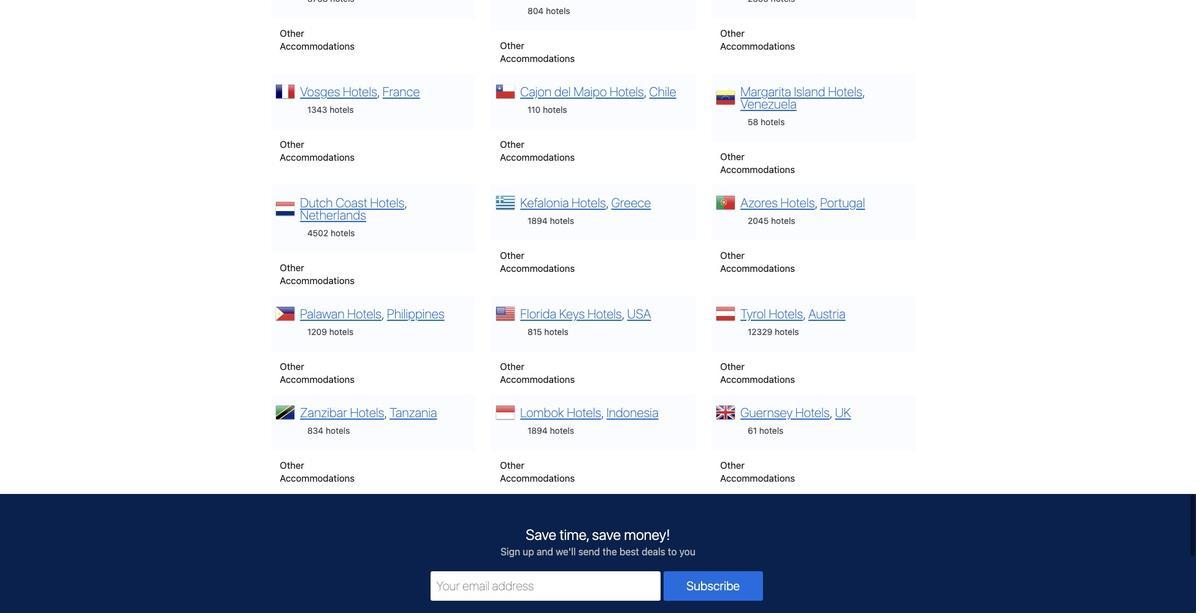 Task type: locate. For each thing, give the bounding box(es) containing it.
hotels down kefalonia hotels link
[[550, 216, 574, 226]]

, left usa
[[622, 306, 625, 321]]

chile link
[[650, 84, 677, 99]]

hotels right 815
[[545, 327, 569, 337]]

kefalonia
[[520, 195, 569, 210]]

tanzania
[[390, 405, 437, 420]]

kefalonia hotels link
[[520, 195, 606, 210]]

, inside margarita island hotels , venezuela 58 hotels
[[863, 84, 865, 99]]

hotels down netherlands link
[[331, 228, 355, 238]]

, right island
[[863, 84, 865, 99]]

accommodations up dutch
[[280, 152, 355, 163]]

other accommodations up palawan
[[280, 262, 355, 286]]

1 vertical spatial 1894
[[528, 425, 548, 436]]

accommodations down 61
[[721, 473, 795, 484]]

venezuela
[[741, 96, 797, 111]]

accommodations up lombok
[[500, 374, 575, 385]]

accommodations for guernsey hotels
[[721, 473, 795, 484]]

best
[[620, 546, 639, 557]]

other for florida keys hotels
[[500, 361, 525, 372]]

hotels left chile on the right
[[610, 84, 644, 99]]

other
[[280, 28, 304, 39], [721, 28, 745, 39], [500, 40, 525, 51], [280, 139, 304, 150], [500, 139, 525, 150], [721, 151, 745, 162], [500, 250, 525, 261], [721, 250, 745, 261], [280, 262, 304, 273], [280, 361, 304, 372], [500, 361, 525, 372], [721, 361, 745, 372], [280, 460, 304, 471], [500, 460, 525, 471], [721, 460, 745, 471]]

, right coast
[[405, 195, 407, 210]]

1894 down lombok
[[528, 425, 548, 436]]

110
[[528, 104, 541, 115]]

, left greece link
[[606, 195, 609, 210]]

accommodations for zanzibar hotels
[[280, 473, 355, 484]]

cajon
[[520, 84, 552, 99]]

accommodations up 'kefalonia'
[[500, 152, 575, 163]]

other accommodations
[[280, 28, 355, 52], [721, 28, 795, 52], [500, 40, 575, 64], [280, 139, 355, 163], [500, 139, 575, 163], [721, 151, 795, 175], [500, 250, 575, 274], [721, 250, 795, 274], [280, 262, 355, 286], [280, 361, 355, 385], [500, 361, 575, 385], [721, 361, 795, 385], [280, 460, 355, 484], [500, 460, 575, 484], [721, 460, 795, 484]]

netherlands
[[300, 207, 366, 222]]

accommodations for cajon del maipo hotels
[[500, 152, 575, 163]]

1894 down 'kefalonia'
[[528, 216, 548, 226]]

other accommodations up zanzibar in the bottom of the page
[[280, 361, 355, 385]]

0 vertical spatial 1894
[[528, 216, 548, 226]]

, inside florida keys hotels , usa 815 hotels
[[622, 306, 625, 321]]

accommodations up guernsey
[[721, 374, 795, 385]]

other accommodations for cajon del maipo hotels
[[500, 139, 575, 163]]

hotels inside dutch coast hotels , netherlands 4502 hotels
[[370, 195, 405, 210]]

accommodations up zanzibar in the bottom of the page
[[280, 374, 355, 385]]

netherlands link
[[300, 207, 366, 222]]

other for tyrol hotels
[[721, 361, 745, 372]]

hotels right palawan
[[347, 306, 382, 321]]

accommodations
[[280, 41, 355, 52], [721, 41, 795, 52], [500, 53, 575, 64], [280, 152, 355, 163], [500, 152, 575, 163], [721, 164, 795, 175], [500, 263, 575, 274], [721, 263, 795, 274], [280, 275, 355, 286], [280, 374, 355, 385], [500, 374, 575, 385], [721, 374, 795, 385], [280, 473, 355, 484], [500, 473, 575, 484], [721, 473, 795, 484]]

hotels up '12329'
[[769, 306, 803, 321]]

hotels down guernsey
[[760, 425, 784, 436]]

greece link
[[612, 195, 651, 210]]

hotels down zanzibar hotels link
[[326, 425, 350, 436]]

vosges hotels , france 1343 hotels
[[300, 84, 420, 115]]

and
[[537, 546, 553, 557]]

hotels right lombok
[[567, 405, 601, 420]]

hotels right island
[[828, 84, 863, 99]]

, left chile link
[[644, 84, 647, 99]]

subscribe
[[687, 579, 740, 593]]

other accommodations up margarita
[[721, 28, 795, 52]]

other accommodations down 110
[[500, 139, 575, 163]]

usa
[[627, 306, 651, 321]]

other accommodations up lombok
[[500, 361, 575, 385]]

coast
[[336, 195, 368, 210]]

, inside vosges hotels , france 1343 hotels
[[377, 84, 380, 99]]

zanzibar hotels link
[[300, 405, 384, 420]]

hotels right coast
[[370, 195, 405, 210]]

vosges
[[300, 84, 340, 99]]

other accommodations for guernsey hotels
[[721, 460, 795, 484]]

other accommodations for palawan hotels
[[280, 361, 355, 385]]

1894 for kefalonia
[[528, 216, 548, 226]]

hotels down tyrol hotels link at the right of the page
[[775, 327, 799, 337]]

, left the austria link in the right of the page
[[803, 306, 806, 321]]

,
[[377, 84, 380, 99], [644, 84, 647, 99], [863, 84, 865, 99], [405, 195, 407, 210], [606, 195, 609, 210], [815, 195, 818, 210], [382, 306, 384, 321], [622, 306, 625, 321], [803, 306, 806, 321], [384, 405, 387, 420], [601, 405, 604, 420], [830, 405, 833, 420]]

1343
[[307, 104, 327, 115]]

1 1894 from the top
[[528, 216, 548, 226]]

hotels left uk
[[796, 405, 830, 420]]

804
[[528, 6, 544, 16]]

other for guernsey hotels
[[721, 460, 745, 471]]

hotels down venezuela link
[[761, 117, 785, 127]]

accommodations up tyrol
[[721, 263, 795, 274]]

1209
[[307, 327, 327, 337]]

other accommodations up azores
[[721, 151, 795, 175]]

up
[[523, 546, 534, 557]]

other accommodations up cajon
[[500, 40, 575, 64]]

philippines
[[387, 306, 445, 321]]

hotels
[[343, 84, 377, 99], [610, 84, 644, 99], [828, 84, 863, 99], [370, 195, 405, 210], [572, 195, 606, 210], [781, 195, 815, 210], [347, 306, 382, 321], [588, 306, 622, 321], [769, 306, 803, 321], [350, 405, 384, 420], [567, 405, 601, 420], [796, 405, 830, 420]]

hotels down lombok hotels link
[[550, 425, 574, 436]]

other accommodations down 2045
[[721, 250, 795, 274]]

, inside cajon del maipo hotels , chile 110 hotels
[[644, 84, 647, 99]]

hotels inside margarita island hotels , venezuela 58 hotels
[[761, 117, 785, 127]]

, left 'france'
[[377, 84, 380, 99]]

hotels inside margarita island hotels , venezuela 58 hotels
[[828, 84, 863, 99]]

hotels right azores
[[781, 195, 815, 210]]

hotels left greece link
[[572, 195, 606, 210]]

other accommodations down 61
[[721, 460, 795, 484]]

1894 inside "lombok hotels , indonesia 1894 hotels"
[[528, 425, 548, 436]]

main content
[[258, 0, 939, 494]]

834
[[307, 425, 324, 436]]

philippines link
[[387, 306, 445, 321]]

hotels inside the 'palawan hotels , philippines 1209 hotels'
[[329, 327, 354, 337]]

other accommodations down 1343
[[280, 139, 355, 163]]

2 1894 from the top
[[528, 425, 548, 436]]

accommodations up palawan
[[280, 275, 355, 286]]

dutch
[[300, 195, 333, 210]]

accommodations up florida
[[500, 263, 575, 274]]

Your email address email field
[[430, 571, 661, 601]]

accommodations up azores
[[721, 164, 795, 175]]

azores
[[741, 195, 778, 210]]

del
[[555, 84, 571, 99]]

, inside the 'palawan hotels , philippines 1209 hotels'
[[382, 306, 384, 321]]

kefalonia hotels , greece 1894 hotels
[[520, 195, 651, 226]]

chile
[[650, 84, 677, 99]]

accommodations up margarita
[[721, 41, 795, 52]]

guernsey hotels , uk 61 hotels
[[741, 405, 851, 436]]

other for kefalonia hotels
[[500, 250, 525, 261]]

, left uk
[[830, 405, 833, 420]]

, inside kefalonia hotels , greece 1894 hotels
[[606, 195, 609, 210]]

florida keys hotels , usa 815 hotels
[[520, 306, 651, 337]]

1894 for lombok
[[528, 425, 548, 436]]

dutch coast hotels , netherlands 4502 hotels
[[300, 195, 407, 238]]

cajon del maipo hotels link
[[520, 84, 644, 99]]

accommodations up save
[[500, 473, 575, 484]]

the
[[603, 546, 617, 557]]

accommodations down 834
[[280, 473, 355, 484]]

hotels right zanzibar in the bottom of the page
[[350, 405, 384, 420]]

58
[[748, 117, 759, 127]]

lombok hotels link
[[520, 405, 601, 420]]

other accommodations up guernsey
[[721, 361, 795, 385]]

hotels
[[546, 6, 570, 16], [330, 104, 354, 115], [543, 104, 567, 115], [761, 117, 785, 127], [550, 216, 574, 226], [771, 216, 796, 226], [331, 228, 355, 238], [329, 327, 354, 337], [545, 327, 569, 337], [775, 327, 799, 337], [326, 425, 350, 436], [550, 425, 574, 436], [760, 425, 784, 436]]

, left portugal
[[815, 195, 818, 210]]

hotels right keys
[[588, 306, 622, 321]]

other accommodations down lombok
[[500, 460, 575, 484]]

accommodations for tyrol hotels
[[721, 374, 795, 385]]

other accommodations for tyrol hotels
[[721, 361, 795, 385]]

hotels inside azores hotels , portugal 2045 hotels
[[771, 216, 796, 226]]

hotels down vosges hotels link
[[330, 104, 354, 115]]

hotels inside tyrol hotels , austria 12329 hotels
[[769, 306, 803, 321]]

you
[[680, 546, 696, 557]]

accommodations for palawan hotels
[[280, 374, 355, 385]]

other accommodations for kefalonia hotels
[[500, 250, 575, 274]]

other accommodations up florida
[[500, 250, 575, 274]]

, inside tyrol hotels , austria 12329 hotels
[[803, 306, 806, 321]]

zanzibar
[[300, 405, 347, 420]]

other for cajon del maipo hotels
[[500, 139, 525, 150]]

, left indonesia
[[601, 405, 604, 420]]

, left tanzania link
[[384, 405, 387, 420]]

hotels inside guernsey hotels , uk 61 hotels
[[796, 405, 830, 420]]

palawan hotels link
[[300, 306, 382, 321]]

main content containing vosges hotels
[[258, 0, 939, 494]]

hotels inside cajon del maipo hotels , chile 110 hotels
[[610, 84, 644, 99]]

hotels right vosges
[[343, 84, 377, 99]]

, left philippines
[[382, 306, 384, 321]]

other accommodations down 834
[[280, 460, 355, 484]]

1894
[[528, 216, 548, 226], [528, 425, 548, 436]]

hotels down the "azores hotels" link
[[771, 216, 796, 226]]

hotels inside florida keys hotels , usa 815 hotels
[[545, 327, 569, 337]]

hotels down palawan hotels link
[[329, 327, 354, 337]]

palawan
[[300, 306, 345, 321]]

maipo
[[574, 84, 607, 99]]

tyrol hotels , austria 12329 hotels
[[741, 306, 846, 337]]

deals
[[642, 546, 666, 557]]

other accommodations for zanzibar hotels
[[280, 460, 355, 484]]

1894 inside kefalonia hotels , greece 1894 hotels
[[528, 216, 548, 226]]

, inside guernsey hotels , uk 61 hotels
[[830, 405, 833, 420]]

tyrol hotels link
[[741, 306, 803, 321]]

other for azores hotels
[[721, 250, 745, 261]]

uk link
[[835, 405, 851, 420]]

hotels down del
[[543, 104, 567, 115]]

france
[[383, 84, 420, 99]]



Task type: vqa. For each thing, say whether or not it's contained in the screenshot.


Task type: describe. For each thing, give the bounding box(es) containing it.
other accommodations for lombok hotels
[[500, 460, 575, 484]]

other accommodations for florida keys hotels
[[500, 361, 575, 385]]

hotels inside "lombok hotels , indonesia 1894 hotels"
[[550, 425, 574, 436]]

hotels inside the 'palawan hotels , philippines 1209 hotels'
[[347, 306, 382, 321]]

hotels right 804
[[546, 6, 570, 16]]

florida keys hotels link
[[520, 306, 622, 321]]

hotels inside florida keys hotels , usa 815 hotels
[[588, 306, 622, 321]]

accommodations for florida keys hotels
[[500, 374, 575, 385]]

subscribe button
[[664, 571, 763, 601]]

hotels inside zanzibar hotels , tanzania 834 hotels
[[326, 425, 350, 436]]

palawan hotels , philippines 1209 hotels
[[300, 306, 445, 337]]

, inside zanzibar hotels , tanzania 834 hotels
[[384, 405, 387, 420]]

save time, save money! sign up and we'll send the best deals to you
[[501, 526, 696, 557]]

4502
[[307, 228, 328, 238]]

hotels inside azores hotels , portugal 2045 hotels
[[781, 195, 815, 210]]

to
[[668, 546, 677, 557]]

accommodations for vosges hotels
[[280, 152, 355, 163]]

hotels inside tyrol hotels , austria 12329 hotels
[[775, 327, 799, 337]]

, inside "lombok hotels , indonesia 1894 hotels"
[[601, 405, 604, 420]]

venezuela link
[[741, 96, 797, 111]]

hotels inside vosges hotels , france 1343 hotels
[[330, 104, 354, 115]]

tyrol
[[741, 306, 766, 321]]

zanzibar hotels , tanzania 834 hotels
[[300, 405, 437, 436]]

hotels inside vosges hotels , france 1343 hotels
[[343, 84, 377, 99]]

tanzania link
[[390, 405, 437, 420]]

accommodations up vosges
[[280, 41, 355, 52]]

margarita island hotels , venezuela 58 hotels
[[741, 84, 865, 127]]

other accommodations up vosges
[[280, 28, 355, 52]]

margarita
[[741, 84, 792, 99]]

guernsey hotels link
[[741, 405, 830, 420]]

azores hotels , portugal 2045 hotels
[[741, 195, 865, 226]]

other accommodations for dutch coast hotels
[[280, 262, 355, 286]]

we'll
[[556, 546, 576, 557]]

other for dutch coast hotels
[[280, 262, 304, 273]]

hotels inside dutch coast hotels , netherlands 4502 hotels
[[331, 228, 355, 238]]

other for palawan hotels
[[280, 361, 304, 372]]

lombok
[[520, 405, 564, 420]]

sign
[[501, 546, 520, 557]]

save
[[526, 526, 557, 543]]

portugal
[[821, 195, 865, 210]]

florida
[[520, 306, 557, 321]]

indonesia link
[[607, 405, 659, 420]]

money!
[[624, 526, 671, 543]]

804 hotels
[[528, 6, 570, 16]]

accommodations for lombok hotels
[[500, 473, 575, 484]]

hotels inside kefalonia hotels , greece 1894 hotels
[[550, 216, 574, 226]]

other accommodations for azores hotels
[[721, 250, 795, 274]]

usa link
[[627, 306, 651, 321]]

dutch coast hotels link
[[300, 195, 405, 210]]

61
[[748, 425, 757, 436]]

other accommodations for margarita island hotels
[[721, 151, 795, 175]]

12329
[[748, 327, 773, 337]]

save
[[592, 526, 621, 543]]

austria link
[[809, 306, 846, 321]]

guernsey
[[741, 405, 793, 420]]

send
[[579, 546, 600, 557]]

azores hotels link
[[741, 195, 815, 210]]

france link
[[383, 84, 420, 99]]

margarita island hotels link
[[741, 84, 863, 99]]

other accommodations for vosges hotels
[[280, 139, 355, 163]]

other for margarita island hotels
[[721, 151, 745, 162]]

accommodations up cajon
[[500, 53, 575, 64]]

, inside azores hotels , portugal 2045 hotels
[[815, 195, 818, 210]]

other for lombok hotels
[[500, 460, 525, 471]]

accommodations for dutch coast hotels
[[280, 275, 355, 286]]

hotels inside "lombok hotels , indonesia 1894 hotels"
[[567, 405, 601, 420]]

indonesia
[[607, 405, 659, 420]]

accommodations for margarita island hotels
[[721, 164, 795, 175]]

other for zanzibar hotels
[[280, 460, 304, 471]]

keys
[[559, 306, 585, 321]]

lombok hotels , indonesia 1894 hotels
[[520, 405, 659, 436]]

2045
[[748, 216, 769, 226]]

815
[[528, 327, 542, 337]]

vosges hotels link
[[300, 84, 377, 99]]

hotels inside kefalonia hotels , greece 1894 hotels
[[572, 195, 606, 210]]

hotels inside cajon del maipo hotels , chile 110 hotels
[[543, 104, 567, 115]]

, inside dutch coast hotels , netherlands 4502 hotels
[[405, 195, 407, 210]]

uk
[[835, 405, 851, 420]]

hotels inside zanzibar hotels , tanzania 834 hotels
[[350, 405, 384, 420]]

time,
[[560, 526, 589, 543]]

other for vosges hotels
[[280, 139, 304, 150]]

greece
[[612, 195, 651, 210]]

accommodations for azores hotels
[[721, 263, 795, 274]]

hotels inside guernsey hotels , uk 61 hotels
[[760, 425, 784, 436]]

austria
[[809, 306, 846, 321]]

island
[[794, 84, 826, 99]]

cajon del maipo hotels , chile 110 hotels
[[520, 84, 677, 115]]

portugal link
[[821, 195, 865, 210]]

accommodations for kefalonia hotels
[[500, 263, 575, 274]]



